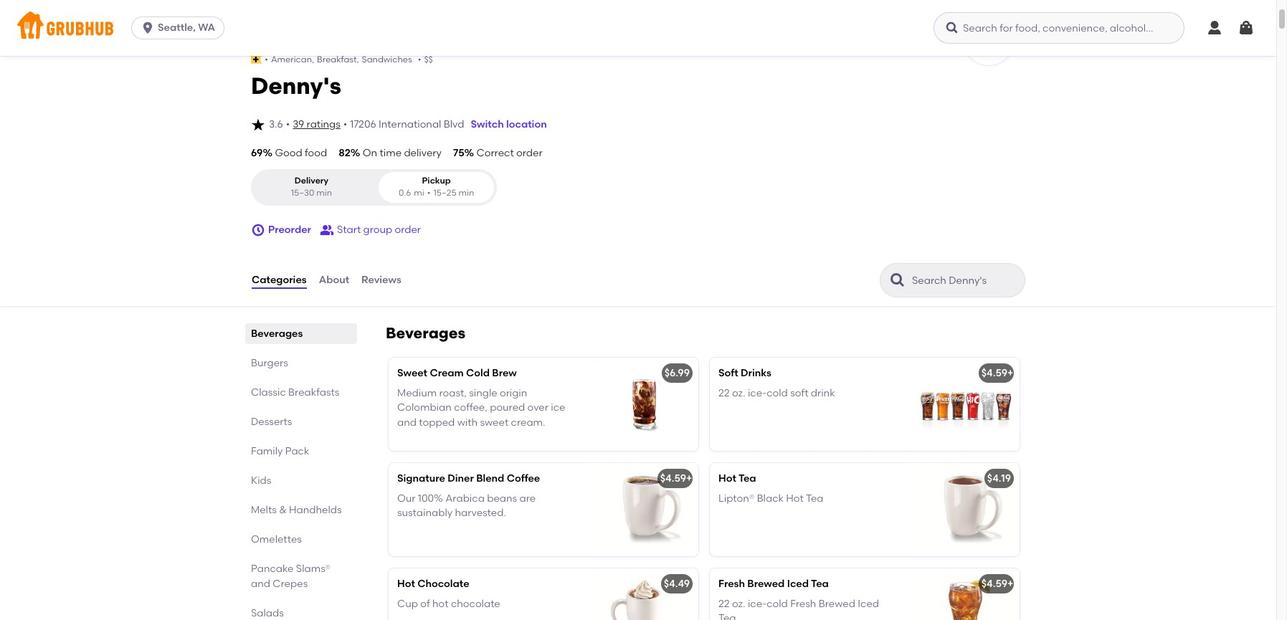 Task type: locate. For each thing, give the bounding box(es) containing it.
0 vertical spatial brewed
[[748, 578, 785, 590]]

hot tea
[[719, 472, 756, 485]]

1 vertical spatial ice-
[[748, 598, 767, 610]]

handhelds
[[289, 504, 342, 516]]

0 vertical spatial +
[[1008, 367, 1014, 379]]

burgers
[[251, 357, 288, 369]]

american,
[[271, 55, 314, 65]]

2 vertical spatial $4.59
[[982, 578, 1008, 590]]

$4.59 + for our 100% arabica beans are sustainably harvested.
[[660, 472, 692, 485]]

fresh right $4.49
[[719, 578, 745, 590]]

15–25
[[434, 188, 457, 198]]

lipton® black hot tea
[[719, 493, 824, 505]]

• left 17206
[[343, 118, 347, 130]]

oz. down the soft drinks at right
[[732, 387, 746, 399]]

0 vertical spatial fresh
[[719, 578, 745, 590]]

preorder
[[268, 223, 311, 236]]

0 horizontal spatial min
[[316, 188, 332, 198]]

delivery 15–30 min
[[291, 176, 332, 198]]

hot for $4.19
[[719, 472, 737, 485]]

2 cold from the top
[[767, 598, 788, 610]]

• right "mi"
[[427, 188, 431, 198]]

hot chocolate
[[397, 578, 470, 590]]

1 ice- from the top
[[748, 387, 767, 399]]

fresh down fresh brewed iced tea
[[791, 598, 817, 610]]

sweet cream cold brew
[[397, 367, 517, 379]]

ice
[[551, 402, 566, 414]]

ice- down fresh brewed iced tea
[[748, 598, 767, 610]]

min
[[316, 188, 332, 198], [459, 188, 474, 198]]

2 horizontal spatial hot
[[786, 493, 804, 505]]

22 down fresh brewed iced tea
[[719, 598, 730, 610]]

ice-
[[748, 387, 767, 399], [748, 598, 767, 610]]

$4.49
[[664, 578, 690, 590]]

15–30
[[291, 188, 314, 198]]

1 oz. from the top
[[732, 387, 746, 399]]

75
[[453, 147, 464, 159]]

1 vertical spatial $4.59 +
[[660, 472, 692, 485]]

drink
[[811, 387, 835, 399]]

1 vertical spatial iced
[[858, 598, 879, 610]]

1 horizontal spatial order
[[516, 147, 543, 159]]

are
[[520, 493, 536, 505]]

breakfasts
[[288, 386, 339, 399]]

brewed up the 22 oz. ice-cold fresh brewed iced tea in the bottom right of the page
[[748, 578, 785, 590]]

and down pancake
[[251, 578, 270, 590]]

sustainably
[[397, 507, 453, 519]]

1 vertical spatial cold
[[767, 598, 788, 610]]

0 vertical spatial ice-
[[748, 387, 767, 399]]

order right group
[[395, 223, 421, 236]]

cold left 'soft'
[[767, 387, 788, 399]]

0 vertical spatial iced
[[787, 578, 809, 590]]

1 horizontal spatial hot
[[719, 472, 737, 485]]

hot right black
[[786, 493, 804, 505]]

svg image inside main navigation navigation
[[1238, 19, 1255, 37]]

2 min from the left
[[459, 188, 474, 198]]

2 vertical spatial hot
[[397, 578, 415, 590]]

22 oz. ice-cold soft drink
[[719, 387, 835, 399]]

1 cold from the top
[[767, 387, 788, 399]]

ice- for brewed
[[748, 598, 767, 610]]

$4.19
[[988, 472, 1011, 485]]

Search Denny's  search field
[[911, 274, 1021, 287]]

0 horizontal spatial order
[[395, 223, 421, 236]]

0 vertical spatial $4.59
[[982, 367, 1008, 379]]

iced
[[787, 578, 809, 590], [858, 598, 879, 610]]

1 vertical spatial oz.
[[732, 598, 746, 610]]

start
[[337, 223, 361, 236]]

reviews
[[362, 274, 402, 286]]

0 vertical spatial hot
[[719, 472, 737, 485]]

crepes
[[273, 578, 308, 590]]

min inside pickup 0.6 mi • 15–25 min
[[459, 188, 474, 198]]

0 horizontal spatial iced
[[787, 578, 809, 590]]

oz. inside the 22 oz. ice-cold fresh brewed iced tea
[[732, 598, 746, 610]]

hot
[[719, 472, 737, 485], [786, 493, 804, 505], [397, 578, 415, 590]]

100%
[[418, 493, 443, 505]]

chocolate
[[451, 598, 500, 610]]

denny's
[[251, 72, 341, 100]]

2 vertical spatial +
[[1008, 578, 1014, 590]]

signature
[[397, 472, 445, 485]]

sweet
[[480, 416, 509, 429]]

1 horizontal spatial fresh
[[791, 598, 817, 610]]

1 horizontal spatial iced
[[858, 598, 879, 610]]

order
[[516, 147, 543, 159], [395, 223, 421, 236]]

and down colombian
[[397, 416, 417, 429]]

family
[[251, 445, 283, 457]]

0 vertical spatial svg image
[[1238, 19, 1255, 37]]

ice- inside the 22 oz. ice-cold fresh brewed iced tea
[[748, 598, 767, 610]]

2 vertical spatial $4.59 +
[[982, 578, 1014, 590]]

1 22 from the top
[[719, 387, 730, 399]]

0 vertical spatial oz.
[[732, 387, 746, 399]]

$4.59 +
[[982, 367, 1014, 379], [660, 472, 692, 485], [982, 578, 1014, 590]]

1 vertical spatial and
[[251, 578, 270, 590]]

0 horizontal spatial svg image
[[251, 118, 265, 132]]

1 vertical spatial brewed
[[819, 598, 856, 610]]

oz. for soft
[[732, 387, 746, 399]]

subscription pass image
[[251, 55, 262, 64]]

order down location
[[516, 147, 543, 159]]

2 oz. from the top
[[732, 598, 746, 610]]

switch
[[471, 118, 504, 130]]

roast,
[[439, 387, 467, 399]]

option group
[[251, 169, 497, 206]]

1 min from the left
[[316, 188, 332, 198]]

svg image
[[1206, 19, 1224, 37], [141, 21, 155, 35], [945, 21, 960, 35], [251, 223, 265, 237]]

beverages up burgers
[[251, 328, 303, 340]]

2 22 from the top
[[719, 598, 730, 610]]

arabica
[[446, 493, 485, 505]]

oz. for fresh
[[732, 598, 746, 610]]

brew
[[492, 367, 517, 379]]

0 horizontal spatial and
[[251, 578, 270, 590]]

min right 15–25
[[459, 188, 474, 198]]

brewed down fresh brewed iced tea
[[819, 598, 856, 610]]

breakfast,
[[317, 55, 359, 65]]

classic breakfasts
[[251, 386, 339, 399]]

1 vertical spatial 22
[[719, 598, 730, 610]]

0 vertical spatial 22
[[719, 387, 730, 399]]

hot up lipton®
[[719, 472, 737, 485]]

1 vertical spatial order
[[395, 223, 421, 236]]

22
[[719, 387, 730, 399], [719, 598, 730, 610]]

beverages
[[386, 324, 466, 342], [251, 328, 303, 340]]

beverages up sweet
[[386, 324, 466, 342]]

svg image
[[1238, 19, 1255, 37], [251, 118, 265, 132]]

39
[[293, 118, 304, 130]]

1 horizontal spatial svg image
[[1238, 19, 1255, 37]]

oz. down fresh brewed iced tea
[[732, 598, 746, 610]]

brewed
[[748, 578, 785, 590], [819, 598, 856, 610]]

22 for 22 oz. ice-cold soft drink
[[719, 387, 730, 399]]

min down the delivery
[[316, 188, 332, 198]]

1 horizontal spatial brewed
[[819, 598, 856, 610]]

cold down fresh brewed iced tea
[[767, 598, 788, 610]]

hot
[[433, 598, 449, 610]]

3.6 • 39 ratings
[[269, 118, 341, 130]]

0 vertical spatial and
[[397, 416, 417, 429]]

good food
[[275, 147, 327, 159]]

chocolate
[[418, 578, 470, 590]]

1 vertical spatial fresh
[[791, 598, 817, 610]]

ice- down drinks
[[748, 387, 767, 399]]

cold inside the 22 oz. ice-cold fresh brewed iced tea
[[767, 598, 788, 610]]

hot tea image
[[912, 463, 1020, 556]]

• left $$
[[418, 55, 421, 65]]

0 vertical spatial cold
[[767, 387, 788, 399]]

oz.
[[732, 387, 746, 399], [732, 598, 746, 610]]

2 ice- from the top
[[748, 598, 767, 610]]

hot up cup
[[397, 578, 415, 590]]

wa
[[198, 22, 215, 34]]

seattle, wa
[[158, 22, 215, 34]]

and inside the pancake slams® and crepes
[[251, 578, 270, 590]]

+
[[1008, 367, 1014, 379], [686, 472, 692, 485], [1008, 578, 1014, 590]]

17206
[[350, 118, 376, 130]]

seattle,
[[158, 22, 196, 34]]

coffee
[[507, 472, 540, 485]]

•
[[265, 55, 268, 65], [418, 55, 421, 65], [286, 118, 290, 130], [343, 118, 347, 130], [427, 188, 431, 198]]

0 horizontal spatial beverages
[[251, 328, 303, 340]]

1 horizontal spatial and
[[397, 416, 417, 429]]

22 down soft
[[719, 387, 730, 399]]

sweet
[[397, 367, 428, 379]]

1 vertical spatial $4.59
[[660, 472, 686, 485]]

single
[[469, 387, 498, 399]]

1 horizontal spatial min
[[459, 188, 474, 198]]

tea down fresh brewed iced tea
[[719, 613, 736, 620]]

location
[[506, 118, 547, 130]]

diner
[[448, 472, 474, 485]]

blvd
[[444, 118, 464, 130]]

1 vertical spatial hot
[[786, 493, 804, 505]]

pancake
[[251, 563, 294, 575]]

22 inside the 22 oz. ice-cold fresh brewed iced tea
[[719, 598, 730, 610]]

and inside medium roast, single origin colombian coffee, poured over ice and topped with sweet cream.
[[397, 416, 417, 429]]

0 horizontal spatial hot
[[397, 578, 415, 590]]

22 for 22 oz. ice-cold fresh brewed iced tea
[[719, 598, 730, 610]]

1 vertical spatial +
[[686, 472, 692, 485]]

pickup 0.6 mi • 15–25 min
[[399, 176, 474, 198]]

desserts
[[251, 416, 292, 428]]

salads
[[251, 607, 284, 619]]

0 vertical spatial $4.59 +
[[982, 367, 1014, 379]]

preorder button
[[251, 217, 311, 243]]

cold
[[767, 387, 788, 399], [767, 598, 788, 610]]

good
[[275, 147, 302, 159]]

$6.99
[[665, 367, 690, 379]]

origin
[[500, 387, 527, 399]]



Task type: vqa. For each thing, say whether or not it's contained in the screenshot.
MELTS & HANDHELDS
yes



Task type: describe. For each thing, give the bounding box(es) containing it.
switch location button
[[464, 109, 553, 141]]

+ for 22 oz. ice-cold fresh brewed iced tea
[[1008, 578, 1014, 590]]

&
[[279, 504, 287, 516]]

omelettes
[[251, 533, 302, 546]]

delivery
[[404, 147, 442, 159]]

fresh brewed iced tea
[[719, 578, 829, 590]]

3.6
[[269, 118, 283, 130]]

with
[[457, 416, 478, 429]]

• right subscription pass image at the top of page
[[265, 55, 268, 65]]

hot for $4.49
[[397, 578, 415, 590]]

soft
[[719, 367, 739, 379]]

signature diner blend coffee
[[397, 472, 540, 485]]

lipton®
[[719, 493, 755, 505]]

• 17206 international blvd switch location
[[343, 118, 547, 130]]

69
[[251, 147, 263, 159]]

cream
[[430, 367, 464, 379]]

start group order button
[[320, 217, 421, 243]]

brewed inside the 22 oz. ice-cold fresh brewed iced tea
[[819, 598, 856, 610]]

harvested.
[[455, 507, 506, 519]]

cold for soft
[[767, 387, 788, 399]]

Search for food, convenience, alcohol... search field
[[934, 12, 1185, 44]]

on
[[363, 147, 377, 159]]

drinks
[[741, 367, 772, 379]]

sweet cream cold brew image
[[591, 358, 699, 451]]

+ for 22 oz. ice-cold soft drink
[[1008, 367, 1014, 379]]

categories button
[[251, 254, 307, 306]]

our
[[397, 493, 416, 505]]

signature diner blend coffee image
[[591, 463, 699, 556]]

categories
[[252, 274, 307, 286]]

svg image inside seattle, wa button
[[141, 21, 155, 35]]

beans
[[487, 493, 517, 505]]

pickup
[[422, 176, 451, 186]]

about
[[319, 274, 349, 286]]

over
[[528, 402, 549, 414]]

soft
[[791, 387, 809, 399]]

ratings
[[307, 118, 341, 130]]

people icon image
[[320, 223, 334, 237]]

correct
[[477, 147, 514, 159]]

1 horizontal spatial beverages
[[386, 324, 466, 342]]

0 horizontal spatial brewed
[[748, 578, 785, 590]]

fresh inside the 22 oz. ice-cold fresh brewed iced tea
[[791, 598, 817, 610]]

$4.59 for 22 oz. ice-cold fresh brewed iced tea
[[982, 578, 1008, 590]]

svg image inside preorder "button"
[[251, 223, 265, 237]]

$4.59 + for 22 oz. ice-cold soft drink
[[982, 367, 1014, 379]]

correct order
[[477, 147, 543, 159]]

$4.59 + for 22 oz. ice-cold fresh brewed iced tea
[[982, 578, 1014, 590]]

melts
[[251, 504, 277, 516]]

tea up lipton®
[[739, 472, 756, 485]]

• inside pickup 0.6 mi • 15–25 min
[[427, 188, 431, 198]]

international
[[379, 118, 441, 130]]

cup
[[397, 598, 418, 610]]

tea inside the 22 oz. ice-cold fresh brewed iced tea
[[719, 613, 736, 620]]

reviews button
[[361, 254, 402, 306]]

1 vertical spatial svg image
[[251, 118, 265, 132]]

cream.
[[511, 416, 545, 429]]

start group order
[[337, 223, 421, 236]]

medium
[[397, 387, 437, 399]]

$$
[[424, 55, 433, 65]]

hot chocolate image
[[591, 569, 699, 620]]

min inside delivery 15–30 min
[[316, 188, 332, 198]]

• american, breakfast, sandwiches • $$
[[265, 55, 433, 65]]

time
[[380, 147, 402, 159]]

food
[[305, 147, 327, 159]]

$4.59 for our 100% arabica beans are sustainably harvested.
[[660, 472, 686, 485]]

pancake slams® and crepes
[[251, 563, 331, 590]]

tea right black
[[806, 493, 824, 505]]

option group containing delivery 15–30 min
[[251, 169, 497, 206]]

seattle, wa button
[[131, 16, 230, 39]]

family pack
[[251, 445, 309, 457]]

kids
[[251, 475, 271, 487]]

order inside button
[[395, 223, 421, 236]]

soft drinks image
[[912, 358, 1020, 451]]

cold for fresh
[[767, 598, 788, 610]]

sandwiches
[[362, 55, 412, 65]]

22 oz. ice-cold fresh brewed iced tea
[[719, 598, 879, 620]]

+ for our 100% arabica beans are sustainably harvested.
[[686, 472, 692, 485]]

iced inside the 22 oz. ice-cold fresh brewed iced tea
[[858, 598, 879, 610]]

$4.59 for 22 oz. ice-cold soft drink
[[982, 367, 1008, 379]]

group
[[363, 223, 392, 236]]

blend
[[476, 472, 505, 485]]

about button
[[318, 254, 350, 306]]

topped
[[419, 416, 455, 429]]

classic
[[251, 386, 286, 399]]

soft drinks
[[719, 367, 772, 379]]

search icon image
[[889, 272, 907, 289]]

tea up the 22 oz. ice-cold fresh brewed iced tea in the bottom right of the page
[[811, 578, 829, 590]]

cold
[[466, 367, 490, 379]]

slams®
[[296, 563, 331, 575]]

main navigation navigation
[[0, 0, 1277, 56]]

black
[[757, 493, 784, 505]]

0 horizontal spatial fresh
[[719, 578, 745, 590]]

delivery
[[295, 176, 329, 186]]

colombian
[[397, 402, 452, 414]]

0 vertical spatial order
[[516, 147, 543, 159]]

ice- for drinks
[[748, 387, 767, 399]]

fresh brewed iced tea image
[[912, 569, 1020, 620]]

poured
[[490, 402, 525, 414]]

mi
[[414, 188, 424, 198]]

pack
[[285, 445, 309, 457]]

cup of hot chocolate
[[397, 598, 500, 610]]

coffee,
[[454, 402, 488, 414]]

• left 39
[[286, 118, 290, 130]]



